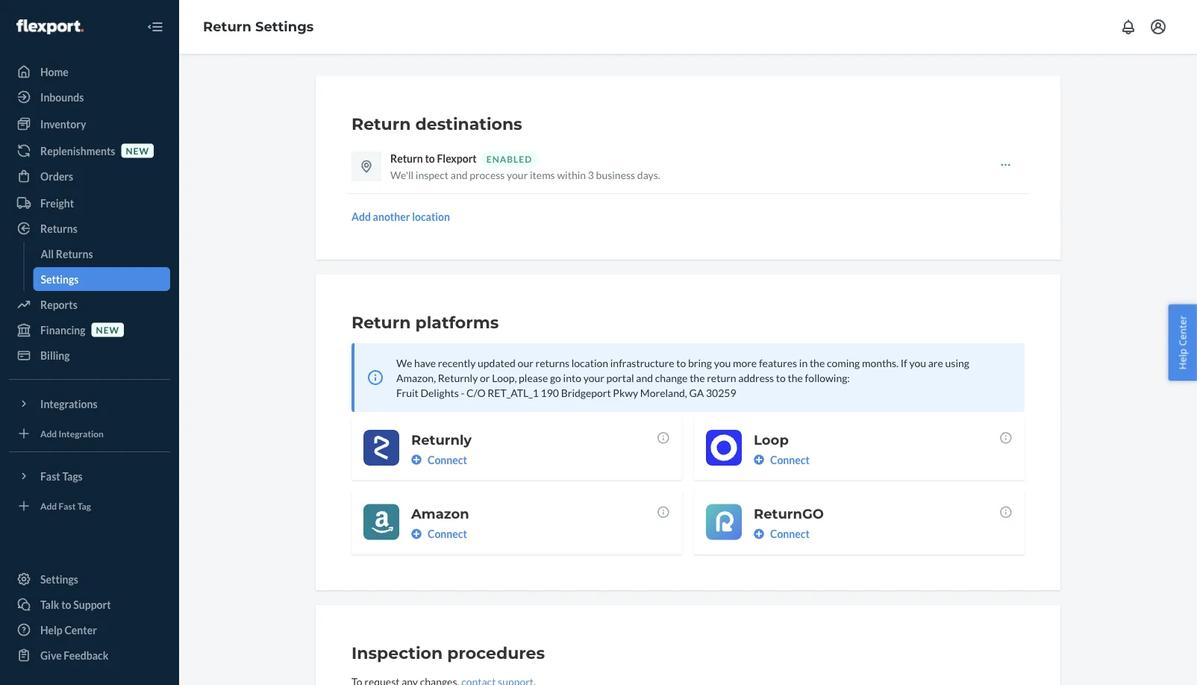 Task type: vqa. For each thing, say whether or not it's contained in the screenshot.
the bottommost "Returnly"
yes



Task type: describe. For each thing, give the bounding box(es) containing it.
add for add fast tag
[[40, 501, 57, 512]]

more
[[733, 357, 757, 369]]

2 horizontal spatial the
[[810, 357, 825, 369]]

return settings link
[[203, 18, 314, 35]]

1 vertical spatial returns
[[56, 248, 93, 260]]

process
[[470, 168, 505, 181]]

1 vertical spatial help
[[40, 624, 63, 637]]

pkwy
[[613, 387, 639, 399]]

returngo
[[754, 506, 825, 522]]

go
[[550, 372, 562, 384]]

give feedback
[[40, 649, 109, 662]]

home link
[[9, 60, 170, 84]]

open account menu image
[[1150, 18, 1168, 36]]

connect button for amazon
[[412, 527, 467, 542]]

return for return platforms
[[352, 313, 411, 333]]

billing
[[40, 349, 70, 362]]

return
[[707, 372, 737, 384]]

0 horizontal spatial center
[[65, 624, 97, 637]]

integration
[[59, 428, 104, 439]]

0 vertical spatial settings
[[255, 18, 314, 35]]

inspect
[[416, 168, 449, 181]]

fast tags
[[40, 470, 83, 483]]

destinations
[[416, 114, 523, 134]]

we'll inspect and process your items within 3 business days.
[[391, 168, 661, 181]]

all returns
[[41, 248, 93, 260]]

help center button
[[1169, 304, 1198, 381]]

our
[[518, 357, 534, 369]]

connect for loop
[[771, 454, 810, 466]]

connect for amazon
[[428, 528, 467, 541]]

return for return destinations
[[352, 114, 411, 134]]

return destinations
[[352, 114, 523, 134]]

we'll
[[391, 168, 414, 181]]

integrations
[[40, 398, 98, 410]]

platforms
[[416, 313, 499, 333]]

tag
[[77, 501, 91, 512]]

return for return settings
[[203, 18, 252, 35]]

if
[[901, 357, 908, 369]]

enabled
[[487, 153, 533, 164]]

amazon
[[412, 506, 470, 522]]

0 horizontal spatial the
[[690, 372, 705, 384]]

change
[[656, 372, 688, 384]]

to inside the talk to support button
[[61, 599, 71, 611]]

1 vertical spatial settings link
[[9, 568, 170, 592]]

30259
[[706, 387, 737, 399]]

open notifications image
[[1120, 18, 1138, 36]]

items
[[530, 168, 555, 181]]

features
[[759, 357, 798, 369]]

1 vertical spatial settings
[[41, 273, 79, 286]]

help center inside button
[[1177, 316, 1190, 370]]

add integration link
[[9, 422, 170, 446]]

inspection
[[352, 643, 443, 664]]

3
[[588, 168, 594, 181]]

connect down returngo
[[771, 528, 810, 541]]

feedback
[[64, 649, 109, 662]]

connect for returnly
[[428, 454, 467, 466]]

procedures
[[448, 643, 545, 664]]

new for replenishments
[[126, 145, 149, 156]]

give
[[40, 649, 62, 662]]

flexport
[[437, 152, 477, 165]]

and inside we have recently updated our returns location infrastructure to bring you more features in the coming months. if you are using amazon, returnly or loop, please go into your portal and change the return address to the following: fruit delights - c/o ret_atl_1 190 bridgeport pkwy moreland, ga 30259
[[637, 372, 654, 384]]

-
[[461, 387, 465, 399]]

return platforms
[[352, 313, 499, 333]]

1 vertical spatial returnly
[[412, 432, 472, 448]]

2 vertical spatial settings
[[40, 573, 78, 586]]

portal
[[607, 372, 635, 384]]

location inside add another location button
[[412, 210, 450, 223]]

freight link
[[9, 191, 170, 215]]

amazon,
[[397, 372, 436, 384]]

returns link
[[9, 217, 170, 240]]

give feedback button
[[9, 644, 170, 668]]

ga
[[690, 387, 704, 399]]

return settings
[[203, 18, 314, 35]]

help inside button
[[1177, 349, 1190, 370]]

updated
[[478, 357, 516, 369]]

connect link
[[754, 527, 1013, 542]]

are
[[929, 357, 944, 369]]

location inside we have recently updated our returns location infrastructure to bring you more features in the coming months. if you are using amazon, returnly or loop, please go into your portal and change the return address to the following: fruit delights - c/o ret_atl_1 190 bridgeport pkwy moreland, ga 30259
[[572, 357, 609, 369]]

returnly inside we have recently updated our returns location infrastructure to bring you more features in the coming months. if you are using amazon, returnly or loop, please go into your portal and change the return address to the following: fruit delights - c/o ret_atl_1 190 bridgeport pkwy moreland, ga 30259
[[438, 372, 478, 384]]

orders
[[40, 170, 73, 183]]

0 vertical spatial and
[[451, 168, 468, 181]]

2 you from the left
[[910, 357, 927, 369]]

to up 'change'
[[677, 357, 687, 369]]

1 vertical spatial fast
[[59, 501, 76, 512]]

tags
[[62, 470, 83, 483]]

support
[[73, 599, 111, 611]]

to up inspect
[[425, 152, 435, 165]]

days.
[[638, 168, 661, 181]]

integrations button
[[9, 392, 170, 416]]

please
[[519, 372, 548, 384]]

freight
[[40, 197, 74, 209]]

center inside button
[[1177, 316, 1190, 346]]

help center link
[[9, 618, 170, 642]]

inbounds link
[[9, 85, 170, 109]]

return to flexport
[[391, 152, 477, 165]]

new for financing
[[96, 324, 120, 335]]

bridgeport
[[561, 387, 611, 399]]

address
[[739, 372, 775, 384]]

inventory
[[40, 118, 86, 130]]

inspection procedures
[[352, 643, 545, 664]]

add for add another location
[[352, 210, 371, 223]]

reports
[[40, 298, 78, 311]]

months.
[[863, 357, 899, 369]]

add fast tag link
[[9, 494, 170, 518]]

financing
[[40, 324, 86, 336]]

your inside we have recently updated our returns location infrastructure to bring you more features in the coming months. if you are using amazon, returnly or loop, please go into your portal and change the return address to the following: fruit delights - c/o ret_atl_1 190 bridgeport pkwy moreland, ga 30259
[[584, 372, 605, 384]]



Task type: locate. For each thing, give the bounding box(es) containing it.
1 horizontal spatial and
[[637, 372, 654, 384]]

talk to support button
[[9, 593, 170, 617]]

1 vertical spatial center
[[65, 624, 97, 637]]

plus circle image down amazon
[[412, 529, 422, 540]]

connect button
[[412, 453, 467, 468], [754, 453, 810, 468], [412, 527, 467, 542]]

to
[[425, 152, 435, 165], [677, 357, 687, 369], [777, 372, 786, 384], [61, 599, 71, 611]]

the up "ga"
[[690, 372, 705, 384]]

returns
[[536, 357, 570, 369]]

the right 'in' on the right
[[810, 357, 825, 369]]

return for return to flexport
[[391, 152, 423, 165]]

0 vertical spatial help
[[1177, 349, 1190, 370]]

you right if
[[910, 357, 927, 369]]

bring
[[689, 357, 712, 369]]

recently
[[438, 357, 476, 369]]

1 horizontal spatial location
[[572, 357, 609, 369]]

orders link
[[9, 164, 170, 188]]

reports link
[[9, 293, 170, 317]]

0 vertical spatial returnly
[[438, 372, 478, 384]]

have
[[415, 357, 436, 369]]

your up the bridgeport
[[584, 372, 605, 384]]

0 vertical spatial settings link
[[33, 267, 170, 291]]

plus circle image
[[412, 455, 422, 465], [754, 455, 765, 465], [412, 529, 422, 540]]

1 vertical spatial new
[[96, 324, 120, 335]]

new down reports link
[[96, 324, 120, 335]]

1 horizontal spatial the
[[788, 372, 804, 384]]

you
[[715, 357, 731, 369], [910, 357, 927, 369]]

0 vertical spatial new
[[126, 145, 149, 156]]

ret_atl_1
[[488, 387, 539, 399]]

add down fast tags
[[40, 501, 57, 512]]

flexport logo image
[[16, 19, 84, 34]]

returnly down the delights
[[412, 432, 472, 448]]

2 vertical spatial add
[[40, 501, 57, 512]]

talk to support
[[40, 599, 111, 611]]

returnly
[[438, 372, 478, 384], [412, 432, 472, 448]]

0 horizontal spatial you
[[715, 357, 731, 369]]

plus circle image
[[754, 529, 765, 540]]

fast tags button
[[9, 465, 170, 488]]

0 horizontal spatial help
[[40, 624, 63, 637]]

billing link
[[9, 344, 170, 367]]

0 horizontal spatial and
[[451, 168, 468, 181]]

using
[[946, 357, 970, 369]]

0 vertical spatial returns
[[40, 222, 78, 235]]

new up "orders" link
[[126, 145, 149, 156]]

plus circle image for loop
[[754, 455, 765, 465]]

1 horizontal spatial new
[[126, 145, 149, 156]]

0 horizontal spatial new
[[96, 324, 120, 335]]

add left integration
[[40, 428, 57, 439]]

and down infrastructure
[[637, 372, 654, 384]]

0 vertical spatial add
[[352, 210, 371, 223]]

new
[[126, 145, 149, 156], [96, 324, 120, 335]]

all
[[41, 248, 54, 260]]

1 horizontal spatial help
[[1177, 349, 1190, 370]]

0 vertical spatial help center
[[1177, 316, 1190, 370]]

1 vertical spatial help center
[[40, 624, 97, 637]]

and
[[451, 168, 468, 181], [637, 372, 654, 384]]

following:
[[806, 372, 851, 384]]

the
[[810, 357, 825, 369], [690, 372, 705, 384], [788, 372, 804, 384]]

add
[[352, 210, 371, 223], [40, 428, 57, 439], [40, 501, 57, 512]]

we
[[397, 357, 413, 369]]

1 you from the left
[[715, 357, 731, 369]]

c/o
[[467, 387, 486, 399]]

1 vertical spatial your
[[584, 372, 605, 384]]

your
[[507, 168, 528, 181], [584, 372, 605, 384]]

to down features
[[777, 372, 786, 384]]

returns
[[40, 222, 78, 235], [56, 248, 93, 260]]

settings link up the talk to support button
[[9, 568, 170, 592]]

returnly down 'recently'
[[438, 372, 478, 384]]

talk
[[40, 599, 59, 611]]

inbounds
[[40, 91, 84, 103]]

loop,
[[492, 372, 517, 384]]

add integration
[[40, 428, 104, 439]]

settings
[[255, 18, 314, 35], [41, 273, 79, 286], [40, 573, 78, 586]]

you up the 'return'
[[715, 357, 731, 369]]

your down enabled
[[507, 168, 528, 181]]

190
[[541, 387, 559, 399]]

connect down amazon
[[428, 528, 467, 541]]

inventory link
[[9, 112, 170, 136]]

the down 'in' on the right
[[788, 372, 804, 384]]

add another location
[[352, 210, 450, 223]]

returns down freight at the left top
[[40, 222, 78, 235]]

0 horizontal spatial location
[[412, 210, 450, 223]]

connect button for loop
[[754, 453, 810, 468]]

or
[[480, 372, 490, 384]]

connect button down loop
[[754, 453, 810, 468]]

add left the another
[[352, 210, 371, 223]]

within
[[557, 168, 586, 181]]

connect
[[428, 454, 467, 466], [771, 454, 810, 466], [428, 528, 467, 541], [771, 528, 810, 541]]

0 vertical spatial location
[[412, 210, 450, 223]]

1 vertical spatial add
[[40, 428, 57, 439]]

settings link
[[33, 267, 170, 291], [9, 568, 170, 592]]

connect up amazon
[[428, 454, 467, 466]]

and down flexport
[[451, 168, 468, 181]]

in
[[800, 357, 808, 369]]

1 horizontal spatial you
[[910, 357, 927, 369]]

coming
[[827, 357, 861, 369]]

1 vertical spatial location
[[572, 357, 609, 369]]

settings link down 'all returns' link
[[33, 267, 170, 291]]

fast
[[40, 470, 60, 483], [59, 501, 76, 512]]

add fast tag
[[40, 501, 91, 512]]

add inside button
[[352, 210, 371, 223]]

1 horizontal spatial help center
[[1177, 316, 1190, 370]]

home
[[40, 65, 69, 78]]

connect button down amazon
[[412, 527, 467, 542]]

0 horizontal spatial your
[[507, 168, 528, 181]]

1 vertical spatial and
[[637, 372, 654, 384]]

plus circle image up amazon
[[412, 455, 422, 465]]

connect down loop
[[771, 454, 810, 466]]

moreland,
[[641, 387, 688, 399]]

business
[[596, 168, 636, 181]]

to right 'talk'
[[61, 599, 71, 611]]

returns right the all at the left of the page
[[56, 248, 93, 260]]

1 horizontal spatial your
[[584, 372, 605, 384]]

1 horizontal spatial center
[[1177, 316, 1190, 346]]

add another location button
[[352, 209, 450, 224]]

help center
[[1177, 316, 1190, 370], [40, 624, 97, 637]]

0 vertical spatial your
[[507, 168, 528, 181]]

into
[[564, 372, 582, 384]]

we have recently updated our returns location infrastructure to bring you more features in the coming months. if you are using amazon, returnly or loop, please go into your portal and change the return address to the following: fruit delights - c/o ret_atl_1 190 bridgeport pkwy moreland, ga 30259
[[397, 357, 970, 399]]

0 horizontal spatial help center
[[40, 624, 97, 637]]

delights
[[421, 387, 459, 399]]

fast inside dropdown button
[[40, 470, 60, 483]]

fast left 'tags'
[[40, 470, 60, 483]]

another
[[373, 210, 410, 223]]

connect button for returnly
[[412, 453, 467, 468]]

location up the into
[[572, 357, 609, 369]]

add for add integration
[[40, 428, 57, 439]]

all returns link
[[33, 242, 170, 266]]

fruit
[[397, 387, 419, 399]]

plus circle image down loop
[[754, 455, 765, 465]]

close navigation image
[[146, 18, 164, 36]]

center
[[1177, 316, 1190, 346], [65, 624, 97, 637]]

0 vertical spatial fast
[[40, 470, 60, 483]]

0 vertical spatial center
[[1177, 316, 1190, 346]]

plus circle image for returnly
[[412, 455, 422, 465]]

fast left tag
[[59, 501, 76, 512]]

infrastructure
[[611, 357, 675, 369]]

connect button up amazon
[[412, 453, 467, 468]]

plus circle image for amazon
[[412, 529, 422, 540]]

location right the another
[[412, 210, 450, 223]]

loop
[[754, 432, 789, 448]]



